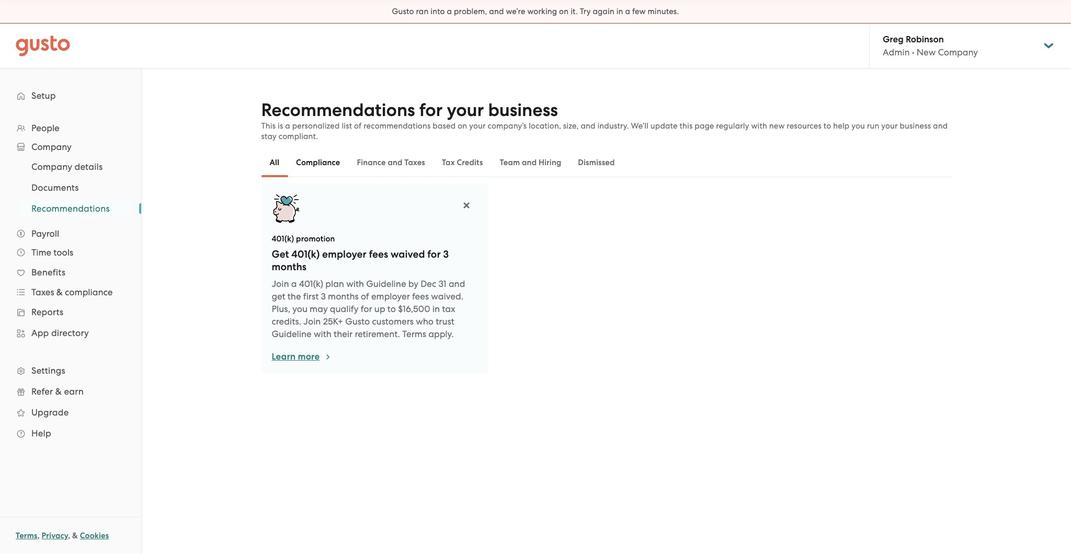 Task type: locate. For each thing, give the bounding box(es) containing it.
in left tax
[[433, 304, 440, 315]]

a inside recommendations for your business this is a personalized list of recommendations based on your company's location, size, and industry. we'll update this page regularly with new resources to help you run your business and stay compliant.
[[285, 121, 290, 131]]

guideline up up
[[367, 279, 406, 289]]

on right based
[[458, 121, 468, 131]]

gusto down qualify at the bottom left of page
[[346, 317, 370, 327]]

benefits
[[31, 267, 65, 278]]

2 vertical spatial 401(k)
[[299, 279, 323, 289]]

company inside dropdown button
[[31, 142, 72, 152]]

months
[[272, 261, 307, 273], [328, 292, 359, 302]]

recommendations inside recommendations for your business this is a personalized list of recommendations based on your company's location, size, and industry. we'll update this page regularly with new resources to help you run your business and stay compliant.
[[261, 99, 415, 121]]

finance and taxes button
[[349, 150, 434, 175]]

help link
[[10, 424, 131, 443]]

fees inside 401(k) promotion get 401(k) employer fees waived for 3 months
[[369, 249, 389, 261]]

1 vertical spatial for
[[428, 249, 441, 261]]

taxes & compliance button
[[10, 283, 131, 302]]

months up qualify at the bottom left of page
[[328, 292, 359, 302]]

their
[[334, 329, 353, 340]]

customers
[[372, 317, 414, 327]]

to left help
[[824, 121, 832, 131]]

2 vertical spatial with
[[314, 329, 332, 340]]

401(k) inside join a 401(k) plan with guideline by dec 31 and get the first 3 months of employer fees waived. plus, you may qualify for up to $16,500 in tax credits. join 25k+ gusto customers who trust guideline with their retirement. terms apply.
[[299, 279, 323, 289]]

25k+
[[323, 317, 343, 327]]

401(k) promotion get 401(k) employer fees waived for 3 months
[[272, 234, 449, 273]]

gusto
[[392, 7, 414, 16], [346, 317, 370, 327]]

stay
[[261, 132, 277, 141]]

1 vertical spatial to
[[388, 304, 396, 315]]

recommendations inside 'link'
[[31, 204, 110, 214]]

1 vertical spatial of
[[361, 292, 369, 302]]

compliant.
[[279, 132, 318, 141]]

0 vertical spatial months
[[272, 261, 307, 273]]

1 vertical spatial with
[[347, 279, 364, 289]]

employer
[[322, 249, 367, 261], [372, 292, 410, 302]]

0 vertical spatial 3
[[443, 249, 449, 261]]

tax credits
[[442, 158, 483, 167]]

0 horizontal spatial in
[[433, 304, 440, 315]]

plus,
[[272, 304, 290, 315]]

join a 401(k) plan with guideline by dec 31 and get the first 3 months of employer fees waived. plus, you may qualify for up to $16,500 in tax credits. join 25k+ gusto customers who trust guideline with their retirement. terms apply.
[[272, 279, 465, 340]]

1 vertical spatial on
[[458, 121, 468, 131]]

0 horizontal spatial on
[[458, 121, 468, 131]]

reports
[[31, 307, 64, 318]]

for
[[420, 99, 443, 121], [428, 249, 441, 261], [361, 304, 372, 315]]

terms down who on the bottom left of the page
[[403, 329, 427, 340]]

0 vertical spatial join
[[272, 279, 289, 289]]

for up based
[[420, 99, 443, 121]]

finance and taxes
[[357, 158, 425, 167]]

of inside join a 401(k) plan with guideline by dec 31 and get the first 3 months of employer fees waived. plus, you may qualify for up to $16,500 in tax credits. join 25k+ gusto customers who trust guideline with their retirement. terms apply.
[[361, 292, 369, 302]]

again
[[593, 7, 615, 16]]

employer up up
[[372, 292, 410, 302]]

1 horizontal spatial 3
[[443, 249, 449, 261]]

0 horizontal spatial with
[[314, 329, 332, 340]]

fees
[[369, 249, 389, 261], [412, 292, 429, 302]]

of
[[354, 121, 362, 131], [361, 292, 369, 302]]

on
[[560, 7, 569, 16], [458, 121, 468, 131]]

earn
[[64, 387, 84, 397]]

recommendations
[[364, 121, 431, 131]]

a
[[447, 7, 452, 16], [626, 7, 631, 16], [285, 121, 290, 131], [291, 279, 297, 289]]

trust
[[436, 317, 455, 327]]

list
[[0, 119, 141, 444], [0, 156, 141, 219]]

your right run
[[882, 121, 898, 131]]

0 vertical spatial on
[[560, 7, 569, 16]]

1 vertical spatial company
[[31, 142, 72, 152]]

0 horizontal spatial recommendations
[[31, 204, 110, 214]]

finance
[[357, 158, 386, 167]]

,
[[37, 532, 40, 541], [68, 532, 70, 541]]

waived.
[[431, 292, 464, 302]]

recommendations for your business this is a personalized list of recommendations based on your company's location, size, and industry. we'll update this page regularly with new resources to help you run your business and stay compliant.
[[261, 99, 948, 141]]

with right 'plan'
[[347, 279, 364, 289]]

3 inside 401(k) promotion get 401(k) employer fees waived for 3 months
[[443, 249, 449, 261]]

1 horizontal spatial gusto
[[392, 7, 414, 16]]

0 vertical spatial you
[[852, 121, 866, 131]]

with down 25k+
[[314, 329, 332, 340]]

privacy link
[[42, 532, 68, 541]]

upgrade
[[31, 408, 69, 418]]

recommendations up list
[[261, 99, 415, 121]]

& left earn
[[55, 387, 62, 397]]

0 vertical spatial business
[[489, 99, 558, 121]]

0 vertical spatial terms
[[403, 329, 427, 340]]

on left it.
[[560, 7, 569, 16]]

1 vertical spatial gusto
[[346, 317, 370, 327]]

1 horizontal spatial terms
[[403, 329, 427, 340]]

company down people
[[31, 142, 72, 152]]

1 vertical spatial taxes
[[31, 287, 54, 298]]

taxes inside dropdown button
[[31, 287, 54, 298]]

1 vertical spatial 3
[[321, 292, 326, 302]]

0 horizontal spatial months
[[272, 261, 307, 273]]

for right 'waived'
[[428, 249, 441, 261]]

&
[[56, 287, 63, 298], [55, 387, 62, 397], [72, 532, 78, 541]]

documents link
[[19, 178, 131, 197]]

3
[[443, 249, 449, 261], [321, 292, 326, 302]]

in
[[617, 7, 624, 16], [433, 304, 440, 315]]

business up company's at top
[[489, 99, 558, 121]]

1 horizontal spatial fees
[[412, 292, 429, 302]]

business right run
[[900, 121, 932, 131]]

1 vertical spatial you
[[293, 304, 308, 315]]

0 horizontal spatial guideline
[[272, 329, 312, 340]]

0 horizontal spatial gusto
[[346, 317, 370, 327]]

of inside recommendations for your business this is a personalized list of recommendations based on your company's location, size, and industry. we'll update this page regularly with new resources to help you run your business and stay compliant.
[[354, 121, 362, 131]]

apply.
[[429, 329, 454, 340]]

2 , from the left
[[68, 532, 70, 541]]

1 vertical spatial &
[[55, 387, 62, 397]]

a left few
[[626, 7, 631, 16]]

a up the
[[291, 279, 297, 289]]

, left privacy link
[[37, 532, 40, 541]]

with left new
[[752, 121, 768, 131]]

you down the
[[293, 304, 308, 315]]

gusto navigation element
[[0, 69, 141, 461]]

for left up
[[361, 304, 372, 315]]

& up reports link
[[56, 287, 63, 298]]

your
[[447, 99, 484, 121], [470, 121, 486, 131], [882, 121, 898, 131]]

settings link
[[10, 362, 131, 380]]

1 horizontal spatial join
[[304, 317, 321, 327]]

to inside recommendations for your business this is a personalized list of recommendations based on your company's location, size, and industry. we'll update this page regularly with new resources to help you run your business and stay compliant.
[[824, 121, 832, 131]]

months down get
[[272, 261, 307, 273]]

3 right "first"
[[321, 292, 326, 302]]

refer & earn link
[[10, 383, 131, 401]]

to right up
[[388, 304, 396, 315]]

guideline
[[367, 279, 406, 289], [272, 329, 312, 340]]

taxes inside button
[[405, 158, 425, 167]]

1 vertical spatial terms
[[16, 532, 37, 541]]

0 vertical spatial fees
[[369, 249, 389, 261]]

upgrade link
[[10, 404, 131, 422]]

0 vertical spatial recommendations
[[261, 99, 415, 121]]

0 horizontal spatial business
[[489, 99, 558, 121]]

1 horizontal spatial months
[[328, 292, 359, 302]]

for inside 401(k) promotion get 401(k) employer fees waived for 3 months
[[428, 249, 441, 261]]

1 horizontal spatial recommendations
[[261, 99, 415, 121]]

credits
[[457, 158, 483, 167]]

0 horizontal spatial employer
[[322, 249, 367, 261]]

0 horizontal spatial you
[[293, 304, 308, 315]]

0 vertical spatial of
[[354, 121, 362, 131]]

2 vertical spatial for
[[361, 304, 372, 315]]

terms left privacy link
[[16, 532, 37, 541]]

0 horizontal spatial to
[[388, 304, 396, 315]]

2 vertical spatial company
[[31, 162, 72, 172]]

this
[[680, 121, 693, 131]]

with
[[752, 121, 768, 131], [347, 279, 364, 289], [314, 329, 332, 340]]

0 vertical spatial employer
[[322, 249, 367, 261]]

2 list from the top
[[0, 156, 141, 219]]

to
[[824, 121, 832, 131], [388, 304, 396, 315]]

1 horizontal spatial employer
[[372, 292, 410, 302]]

1 horizontal spatial ,
[[68, 532, 70, 541]]

0 vertical spatial &
[[56, 287, 63, 298]]

your up based
[[447, 99, 484, 121]]

terms
[[403, 329, 427, 340], [16, 532, 37, 541]]

1 vertical spatial join
[[304, 317, 321, 327]]

1 vertical spatial guideline
[[272, 329, 312, 340]]

the
[[288, 292, 301, 302]]

0 vertical spatial company
[[939, 47, 979, 58]]

1 vertical spatial recommendations
[[31, 204, 110, 214]]

0 vertical spatial guideline
[[367, 279, 406, 289]]

taxes up the reports
[[31, 287, 54, 298]]

months inside 401(k) promotion get 401(k) employer fees waived for 3 months
[[272, 261, 307, 273]]

company right 'new'
[[939, 47, 979, 58]]

1 horizontal spatial taxes
[[405, 158, 425, 167]]

industry.
[[598, 121, 629, 131]]

a right is
[[285, 121, 290, 131]]

company for company details
[[31, 162, 72, 172]]

401(k) up "first"
[[299, 279, 323, 289]]

guideline down credits.
[[272, 329, 312, 340]]

& left "cookies" button
[[72, 532, 78, 541]]

your left company's at top
[[470, 121, 486, 131]]

1 list from the top
[[0, 119, 141, 444]]

taxes left the tax
[[405, 158, 425, 167]]

gusto left ran
[[392, 7, 414, 16]]

1 horizontal spatial with
[[347, 279, 364, 289]]

this
[[261, 121, 276, 131]]

& inside dropdown button
[[56, 287, 63, 298]]

0 vertical spatial for
[[420, 99, 443, 121]]

0 horizontal spatial join
[[272, 279, 289, 289]]

0 vertical spatial to
[[824, 121, 832, 131]]

3 up 31
[[443, 249, 449, 261]]

1 horizontal spatial to
[[824, 121, 832, 131]]

join up 'get'
[[272, 279, 289, 289]]

refer
[[31, 387, 53, 397]]

months inside join a 401(k) plan with guideline by dec 31 and get the first 3 months of employer fees waived. plus, you may qualify for up to $16,500 in tax credits. join 25k+ gusto customers who trust guideline with their retirement. terms apply.
[[328, 292, 359, 302]]

time
[[31, 248, 51, 258]]

location,
[[529, 121, 562, 131]]

401(k) up get
[[272, 234, 294, 244]]

settings
[[31, 366, 65, 376]]

0 horizontal spatial taxes
[[31, 287, 54, 298]]

401(k)
[[272, 234, 294, 244], [292, 249, 320, 261], [299, 279, 323, 289]]

company up the documents
[[31, 162, 72, 172]]

join down may
[[304, 317, 321, 327]]

0 vertical spatial with
[[752, 121, 768, 131]]

update
[[651, 121, 678, 131]]

0 vertical spatial gusto
[[392, 7, 414, 16]]

you left run
[[852, 121, 866, 131]]

team and hiring
[[500, 158, 562, 167]]

0 vertical spatial taxes
[[405, 158, 425, 167]]

page
[[695, 121, 715, 131]]

employer inside 401(k) promotion get 401(k) employer fees waived for 3 months
[[322, 249, 367, 261]]

recommendations for recommendations
[[31, 204, 110, 214]]

fees up $16,500
[[412, 292, 429, 302]]

payroll
[[31, 229, 59, 239]]

fees left 'waived'
[[369, 249, 389, 261]]

get
[[272, 249, 289, 261]]

0 horizontal spatial 3
[[321, 292, 326, 302]]

business
[[489, 99, 558, 121], [900, 121, 932, 131]]

2 horizontal spatial with
[[752, 121, 768, 131]]

compliance button
[[288, 150, 349, 175]]

recommendations down the "documents" link
[[31, 204, 110, 214]]

, left cookies
[[68, 532, 70, 541]]

and inside join a 401(k) plan with guideline by dec 31 and get the first 3 months of employer fees waived. plus, you may qualify for up to $16,500 in tax credits. join 25k+ gusto customers who trust guideline with their retirement. terms apply.
[[449, 279, 465, 289]]

1 vertical spatial months
[[328, 292, 359, 302]]

0 horizontal spatial ,
[[37, 532, 40, 541]]

1 horizontal spatial you
[[852, 121, 866, 131]]

1 horizontal spatial in
[[617, 7, 624, 16]]

in right again at the right
[[617, 7, 624, 16]]

with inside recommendations for your business this is a personalized list of recommendations based on your company's location, size, and industry. we'll update this page regularly with new resources to help you run your business and stay compliant.
[[752, 121, 768, 131]]

1 horizontal spatial business
[[900, 121, 932, 131]]

1 vertical spatial in
[[433, 304, 440, 315]]

documents
[[31, 183, 79, 193]]

setup link
[[10, 86, 131, 105]]

401(k) down "promotion"
[[292, 249, 320, 261]]

1 vertical spatial employer
[[372, 292, 410, 302]]

benefits link
[[10, 263, 131, 282]]

1 vertical spatial business
[[900, 121, 932, 131]]

company
[[939, 47, 979, 58], [31, 142, 72, 152], [31, 162, 72, 172]]

run
[[868, 121, 880, 131]]

recommendations link
[[19, 199, 131, 218]]

employer up 'plan'
[[322, 249, 367, 261]]

1 horizontal spatial guideline
[[367, 279, 406, 289]]

1 vertical spatial fees
[[412, 292, 429, 302]]

0 horizontal spatial fees
[[369, 249, 389, 261]]

retirement.
[[355, 329, 400, 340]]

employer inside join a 401(k) plan with guideline by dec 31 and get the first 3 months of employer fees waived. plus, you may qualify for up to $16,500 in tax credits. join 25k+ gusto customers who trust guideline with their retirement. terms apply.
[[372, 292, 410, 302]]



Task type: describe. For each thing, give the bounding box(es) containing it.
fees inside join a 401(k) plan with guideline by dec 31 and get the first 3 months of employer fees waived. plus, you may qualify for up to $16,500 in tax credits. join 25k+ gusto customers who trust guideline with their retirement. terms apply.
[[412, 292, 429, 302]]

to inside join a 401(k) plan with guideline by dec 31 and get the first 3 months of employer fees waived. plus, you may qualify for up to $16,500 in tax credits. join 25k+ gusto customers who trust guideline with their retirement. terms apply.
[[388, 304, 396, 315]]

you inside recommendations for your business this is a personalized list of recommendations based on your company's location, size, and industry. we'll update this page regularly with new resources to help you run your business and stay compliant.
[[852, 121, 866, 131]]

a inside join a 401(k) plan with guideline by dec 31 and get the first 3 months of employer fees waived. plus, you may qualify for up to $16,500 in tax credits. join 25k+ gusto customers who trust guideline with their retirement. terms apply.
[[291, 279, 297, 289]]

1 , from the left
[[37, 532, 40, 541]]

team and hiring button
[[492, 150, 570, 175]]

tax credits button
[[434, 150, 492, 175]]

promotion
[[296, 234, 335, 244]]

try
[[580, 7, 591, 16]]

dismissed
[[579, 158, 615, 167]]

it.
[[571, 7, 578, 16]]

team
[[500, 158, 520, 167]]

problem,
[[454, 7, 488, 16]]

payroll button
[[10, 225, 131, 243]]

& for compliance
[[56, 287, 63, 298]]

31
[[439, 279, 447, 289]]

1 vertical spatial 401(k)
[[292, 249, 320, 261]]

taxes & compliance
[[31, 287, 113, 298]]

company button
[[10, 138, 131, 156]]

few
[[633, 7, 646, 16]]

for inside recommendations for your business this is a personalized list of recommendations based on your company's location, size, and industry. we'll update this page regularly with new resources to help you run your business and stay compliant.
[[420, 99, 443, 121]]

all
[[270, 158, 280, 167]]

list containing people
[[0, 119, 141, 444]]

home image
[[16, 35, 70, 56]]

terms , privacy , & cookies
[[16, 532, 109, 541]]

up
[[375, 304, 386, 315]]

compliance
[[296, 158, 340, 167]]

company inside greg robinson admin • new company
[[939, 47, 979, 58]]

robinson
[[906, 34, 945, 45]]

1 horizontal spatial on
[[560, 7, 569, 16]]

hiring
[[539, 158, 562, 167]]

personalized
[[292, 121, 340, 131]]

privacy
[[42, 532, 68, 541]]

people
[[31, 123, 60, 133]]

help
[[31, 429, 51, 439]]

tax
[[442, 158, 455, 167]]

compliance
[[65, 287, 113, 298]]

you inside join a 401(k) plan with guideline by dec 31 and get the first 3 months of employer fees waived. plus, you may qualify for up to $16,500 in tax credits. join 25k+ gusto customers who trust guideline with their retirement. terms apply.
[[293, 304, 308, 315]]

cookies
[[80, 532, 109, 541]]

learn more
[[272, 352, 320, 363]]

into
[[431, 7, 445, 16]]

company's
[[488, 121, 527, 131]]

ran
[[416, 7, 429, 16]]

all button
[[261, 150, 288, 175]]

on inside recommendations for your business this is a personalized list of recommendations based on your company's location, size, and industry. we'll update this page regularly with new resources to help you run your business and stay compliant.
[[458, 121, 468, 131]]

time tools button
[[10, 243, 131, 262]]

recommendation categories for your business tab list
[[261, 148, 952, 177]]

admin
[[883, 47, 910, 58]]

by
[[409, 279, 419, 289]]

company details
[[31, 162, 103, 172]]

greg robinson admin • new company
[[883, 34, 979, 58]]

we'll
[[632, 121, 649, 131]]

2 vertical spatial &
[[72, 532, 78, 541]]

who
[[416, 317, 434, 327]]

list containing company details
[[0, 156, 141, 219]]

recommendations for recommendations for your business this is a personalized list of recommendations based on your company's location, size, and industry. we'll update this page regularly with new resources to help you run your business and stay compliant.
[[261, 99, 415, 121]]

0 horizontal spatial terms
[[16, 532, 37, 541]]

setup
[[31, 91, 56, 101]]

waived
[[391, 249, 425, 261]]

people button
[[10, 119, 131, 138]]

may
[[310, 304, 328, 315]]

regularly
[[717, 121, 750, 131]]

refer & earn
[[31, 387, 84, 397]]

qualify
[[330, 304, 359, 315]]

based
[[433, 121, 456, 131]]

0 vertical spatial 401(k)
[[272, 234, 294, 244]]

list
[[342, 121, 352, 131]]

app directory
[[31, 328, 89, 339]]

we're
[[506, 7, 526, 16]]

terms inside join a 401(k) plan with guideline by dec 31 and get the first 3 months of employer fees waived. plus, you may qualify for up to $16,500 in tax credits. join 25k+ gusto customers who trust guideline with their retirement. terms apply.
[[403, 329, 427, 340]]

app directory link
[[10, 324, 131, 343]]

learn
[[272, 352, 296, 363]]

new
[[770, 121, 785, 131]]

company for company
[[31, 142, 72, 152]]

learn more link
[[272, 351, 332, 364]]

& for earn
[[55, 387, 62, 397]]

help
[[834, 121, 850, 131]]

for inside join a 401(k) plan with guideline by dec 31 and get the first 3 months of employer fees waived. plus, you may qualify for up to $16,500 in tax credits. join 25k+ gusto customers who trust guideline with their retirement. terms apply.
[[361, 304, 372, 315]]

$16,500
[[398, 304, 431, 315]]

get
[[272, 292, 286, 302]]

3 inside join a 401(k) plan with guideline by dec 31 and get the first 3 months of employer fees waived. plus, you may qualify for up to $16,500 in tax credits. join 25k+ gusto customers who trust guideline with their retirement. terms apply.
[[321, 292, 326, 302]]

a right into
[[447, 7, 452, 16]]

details
[[75, 162, 103, 172]]

is
[[278, 121, 283, 131]]

first
[[303, 292, 319, 302]]

dismissed button
[[570, 150, 624, 175]]

greg
[[883, 34, 904, 45]]

•
[[913, 47, 915, 58]]

directory
[[51, 328, 89, 339]]

0 vertical spatial in
[[617, 7, 624, 16]]

company details link
[[19, 158, 131, 176]]

tax
[[442, 304, 456, 315]]

minutes.
[[648, 7, 680, 16]]

dec
[[421, 279, 437, 289]]

more
[[298, 352, 320, 363]]

app
[[31, 328, 49, 339]]

cookies button
[[80, 530, 109, 543]]

gusto ran into a problem, and we're working on it. try again in a few minutes.
[[392, 7, 680, 16]]

gusto inside join a 401(k) plan with guideline by dec 31 and get the first 3 months of employer fees waived. plus, you may qualify for up to $16,500 in tax credits. join 25k+ gusto customers who trust guideline with their retirement. terms apply.
[[346, 317, 370, 327]]

in inside join a 401(k) plan with guideline by dec 31 and get the first 3 months of employer fees waived. plus, you may qualify for up to $16,500 in tax credits. join 25k+ gusto customers who trust guideline with their retirement. terms apply.
[[433, 304, 440, 315]]



Task type: vqa. For each thing, say whether or not it's contained in the screenshot.
MAILING ADDRESS element
no



